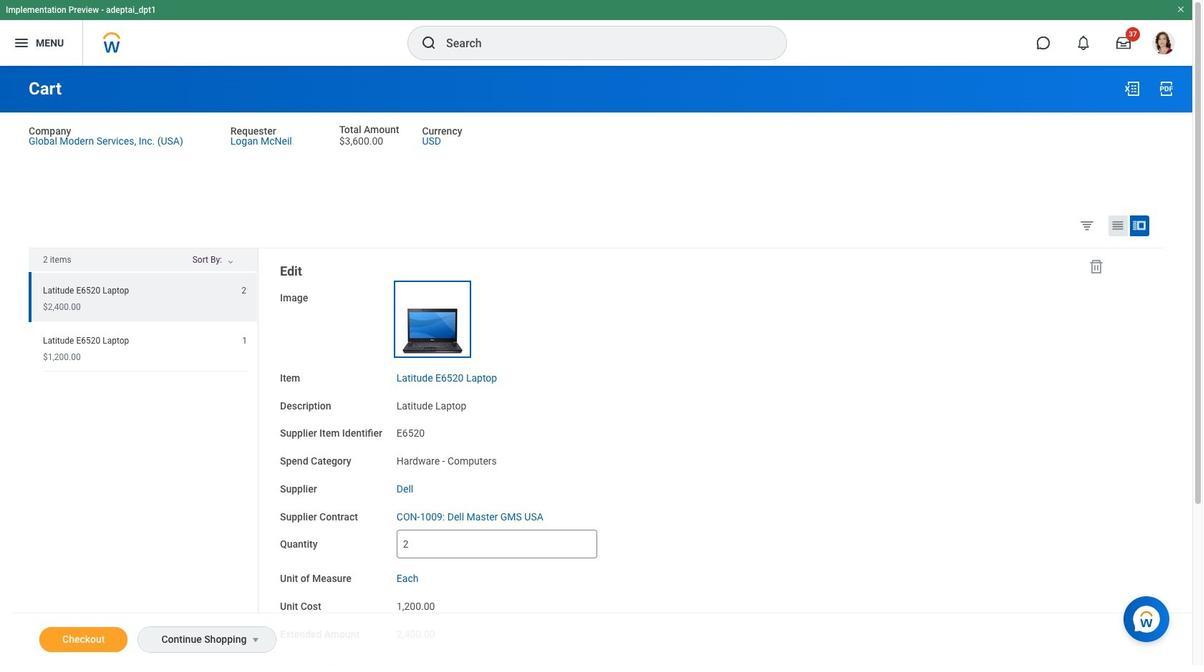Task type: locate. For each thing, give the bounding box(es) containing it.
toggle to grid view image
[[1111, 218, 1126, 233]]

arrow down image
[[239, 256, 257, 266]]

main content
[[0, 66, 1193, 666]]

notifications large image
[[1077, 36, 1091, 50]]

toggle to list detail view image
[[1133, 218, 1147, 233]]

banner
[[0, 0, 1193, 66]]

Search Workday  search field
[[446, 27, 757, 59]]

export to excel image
[[1124, 80, 1141, 97]]

navigation pane region
[[259, 249, 1124, 666]]

none text field inside navigation pane region
[[397, 531, 597, 559]]

option group
[[1077, 215, 1161, 239]]

chevron down image
[[222, 259, 239, 269]]

inbox large image
[[1117, 36, 1131, 50]]

select to filter grid data image
[[1080, 218, 1096, 233]]

Toggle to Grid view radio
[[1109, 216, 1129, 236]]

caret down image
[[248, 635, 265, 646]]

Toggle to List Detail view radio
[[1131, 216, 1150, 236]]

None text field
[[397, 531, 597, 559]]

delete image
[[1088, 258, 1106, 275]]

region
[[29, 249, 259, 666]]

profile logan mcneil image
[[1153, 32, 1176, 57]]

item list list box
[[29, 272, 258, 372]]

search image
[[421, 34, 438, 52]]



Task type: vqa. For each thing, say whether or not it's contained in the screenshot.
location icon
no



Task type: describe. For each thing, give the bounding box(es) containing it.
close environment banner image
[[1177, 5, 1186, 14]]

hardware - computers element
[[397, 453, 497, 467]]

view printable version (pdf) image
[[1159, 80, 1176, 97]]

justify image
[[13, 34, 30, 52]]

e6520.jpg image
[[397, 284, 469, 355]]



